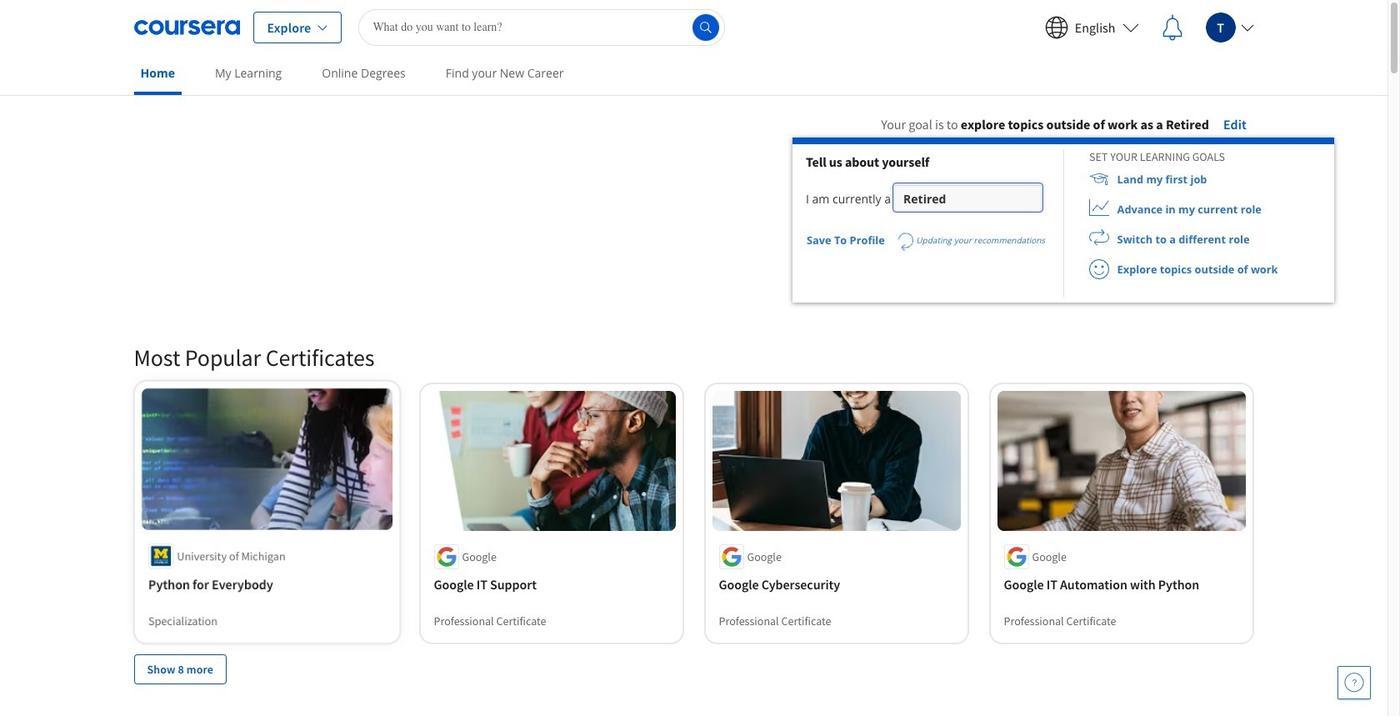 Task type: describe. For each thing, give the bounding box(es) containing it.
help center image
[[1345, 673, 1365, 693]]

most popular certificates collection element
[[124, 316, 1264, 711]]



Task type: vqa. For each thing, say whether or not it's contained in the screenshot.
left LIST
no



Task type: locate. For each thing, give the bounding box(es) containing it.
None search field
[[359, 9, 726, 45]]

None text field
[[904, 185, 1033, 218]]

Occupation field
[[895, 185, 1041, 218]]

status
[[886, 227, 1045, 253]]

coursera image
[[134, 14, 240, 40]]

What do you want to learn? text field
[[359, 9, 726, 45]]

region
[[793, 138, 1335, 303]]



